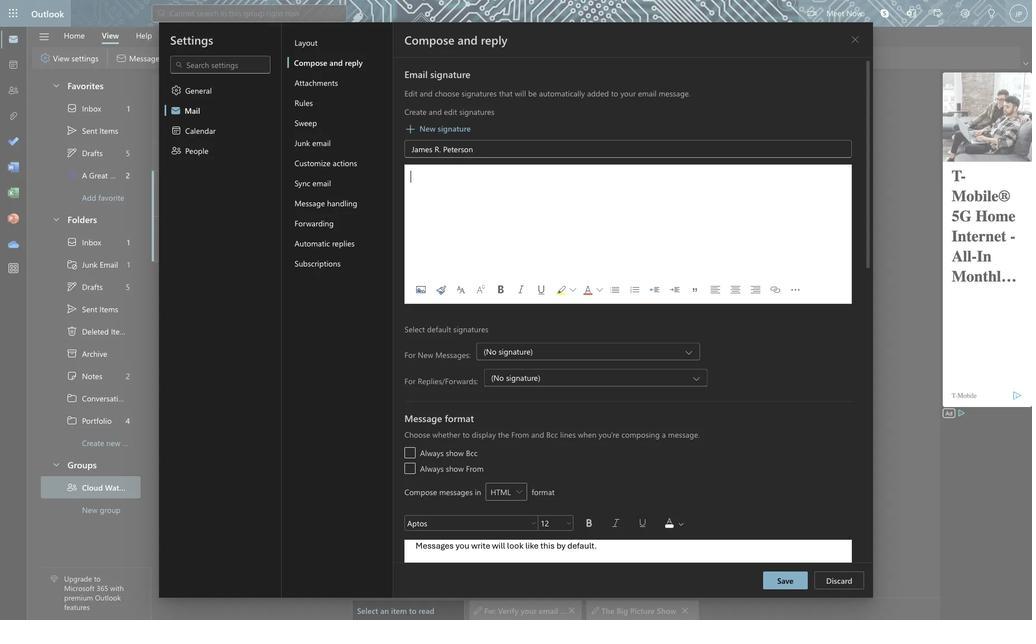 Task type: vqa. For each thing, say whether or not it's contained in the screenshot.


Task type: describe. For each thing, give the bounding box(es) containing it.
 inbox for 
[[66, 103, 101, 114]]

0 horizontal spatial bcc
[[466, 448, 478, 458]]

1 vertical spatial format
[[532, 487, 555, 497]]

 for font color icon
[[596, 287, 603, 293]]

a
[[662, 429, 666, 440]]

settings
[[72, 53, 99, 63]]

 inbox for 
[[66, 237, 101, 248]]

 for  conversation history
[[66, 393, 78, 404]]

home inside button
[[64, 30, 85, 40]]

1 horizontal spatial with
[[583, 371, 597, 381]]

the inside reading pane main content
[[601, 605, 614, 616]]

2  tree item from the top
[[41, 298, 141, 320]]

more formatting options image
[[787, 281, 805, 299]]

2 sent from the top
[[82, 304, 97, 314]]

and left edit
[[429, 106, 442, 117]]

the new cloud watchers group is ready
[[190, 233, 330, 243]]

 for  general
[[171, 85, 182, 96]]

leave
[[302, 187, 322, 198]]

to inside you're going places. take outlook with you for free. scan the qr code with your phone camera to download outlook mobile
[[669, 371, 676, 381]]

the inside you're going places. take outlook with you for free. scan the qr code with your phone camera to download outlook mobile
[[538, 371, 549, 381]]

compose messages in
[[404, 487, 481, 497]]

always for always show from
[[420, 463, 444, 474]]

 inside message list section
[[192, 120, 203, 131]]

conversation
[[82, 393, 127, 404]]

new for create
[[106, 438, 120, 448]]

numbering (⌘+/) image
[[626, 281, 644, 299]]

 new signature
[[405, 123, 471, 135]]

phone
[[617, 371, 639, 381]]

inbox for 
[[82, 103, 101, 113]]

 inside  popup button
[[677, 521, 685, 528]]

 conversation history
[[66, 393, 154, 404]]

 for 
[[171, 145, 182, 156]]

cw
[[165, 95, 179, 107]]

5g
[[231, 187, 241, 198]]

1 horizontal spatial ad
[[946, 410, 953, 417]]

will inside the email signature element
[[515, 88, 526, 98]]

 portfolio
[[66, 415, 112, 426]]

this
[[540, 541, 555, 551]]

insert link (⌘+k) image
[[767, 281, 784, 299]]

the down messages you write will look like this by default.
[[496, 560, 508, 571]]

sync
[[295, 178, 310, 188]]

people image
[[8, 85, 19, 97]]

0 vertical spatial signature
[[430, 68, 470, 80]]

 for the
[[591, 607, 599, 615]]

 button up like
[[529, 516, 538, 531]]

bullets (⌘+.) image
[[606, 281, 624, 299]]

 for  button in groups tree item
[[52, 460, 61, 469]]

for inside you're going places. take outlook with you for free. scan the qr code with your phone camera to download outlook mobile
[[707, 355, 717, 366]]

cloud watchers 1 member
[[192, 88, 258, 111]]

signatures for edit
[[459, 106, 495, 117]]

email inside button
[[312, 138, 331, 148]]

help button
[[128, 27, 160, 44]]

cloud watchers button
[[190, 88, 258, 102]]

Compose message format field
[[486, 483, 527, 502]]

reply inside button
[[345, 57, 363, 68]]

email inside reading pane main content
[[539, 605, 558, 616]]

replies/forwards:
[[418, 376, 478, 386]]

messages:
[[435, 349, 471, 360]]

you
[[416, 560, 430, 571]]

new inside message format element
[[629, 560, 645, 571]]


[[405, 124, 416, 135]]

 tree item
[[41, 476, 141, 499]]

attachments button
[[287, 73, 393, 93]]

folder
[[123, 438, 143, 448]]

 drafts for 
[[66, 281, 103, 292]]

email signature
[[404, 68, 470, 80]]

you inside you're going places. take outlook with you for free. scan the qr code with your phone camera to download outlook mobile
[[692, 355, 705, 366]]

layout
[[295, 37, 318, 47]]

compose inside message format element
[[404, 487, 437, 497]]

 button for favorites
[[46, 75, 65, 95]]

Search settings search field
[[183, 59, 259, 70]]

outlook inside banner
[[31, 7, 64, 19]]

1 for  tree item associated with 
[[127, 103, 130, 113]]

0 horizontal spatial messages
[[439, 487, 473, 497]]

an
[[380, 605, 389, 616]]

you inside message format element
[[456, 541, 469, 551]]

 tree item for 
[[41, 142, 141, 164]]

customize actions
[[295, 158, 357, 168]]

 archive
[[66, 348, 107, 359]]

subscriptions
[[295, 258, 341, 268]]

watchers inside message list no conversations selected 'list box'
[[245, 233, 277, 243]]

calendar
[[185, 125, 216, 136]]

ad inside message list no conversations selected 'list box'
[[298, 178, 305, 185]]

 button for fw: verify your email for coupa supplier portal
[[568, 603, 576, 618]]

automatic
[[295, 238, 330, 248]]

dialog containing settings
[[0, 0, 1032, 620]]

going
[[576, 355, 597, 366]]

your right verify
[[521, 605, 537, 616]]

0 vertical spatial compose
[[404, 32, 454, 47]]

scan
[[520, 371, 536, 381]]

email inside button
[[312, 178, 331, 188]]

 button right the font size "text box"
[[565, 516, 574, 531]]

add
[[82, 192, 96, 203]]

 button for groups
[[46, 454, 65, 475]]

show for bcc
[[446, 448, 464, 458]]

message. inside message format element
[[668, 429, 700, 440]]

0 horizontal spatial in
[[475, 487, 481, 497]]

layout group
[[180, 47, 290, 67]]

align left image
[[706, 281, 724, 299]]

deleted
[[82, 326, 109, 337]]


[[610, 518, 622, 529]]

home inside message list no conversations selected 'list box'
[[243, 187, 264, 198]]

outlook up camera
[[643, 355, 672, 366]]

notes
[[82, 371, 102, 381]]

 inside  the big picture show 
[[681, 607, 689, 615]]

is
[[303, 233, 308, 243]]

microsoft
[[64, 583, 95, 593]]

 tree item
[[41, 320, 141, 343]]

outlook inside upgrade to microsoft 365 with premium outlook features
[[95, 593, 121, 603]]

select an item to read
[[357, 605, 434, 616]]

inbox for 
[[82, 237, 101, 247]]

 button for highlight icon on the top right
[[569, 281, 577, 299]]

read
[[419, 605, 434, 616]]

group inside tree item
[[100, 505, 121, 515]]

upgrade to microsoft 365 with premium outlook features
[[64, 574, 124, 612]]

email inside  send email
[[227, 120, 246, 130]]

supplier
[[598, 605, 627, 616]]

align right image
[[746, 281, 764, 299]]

 button inside compose and reply tab panel
[[846, 31, 864, 49]]

and up email signature
[[458, 32, 478, 47]]

powerpoint image
[[8, 214, 19, 225]]

sweep
[[295, 117, 317, 128]]

email inside compose and reply tab panel
[[404, 68, 428, 80]]

 drafts for 
[[66, 147, 103, 158]]

 button
[[578, 512, 600, 534]]

favorite
[[98, 192, 124, 203]]

2 for 
[[126, 170, 130, 180]]

 tree item
[[41, 365, 141, 387]]

display
[[472, 429, 496, 440]]

2 vertical spatial signatures
[[453, 324, 489, 334]]

tab list containing home
[[55, 27, 161, 44]]

coupa
[[573, 605, 595, 616]]

1 inside cloud watchers 1 member
[[192, 102, 196, 111]]

settings tab list
[[159, 22, 282, 598]]

for new messages:
[[404, 349, 471, 360]]

font image
[[452, 281, 470, 299]]

always show from
[[420, 463, 484, 474]]

 for  button in folders tree item
[[52, 215, 61, 223]]

email inside compose and reply tab panel
[[638, 88, 657, 98]]

2 vertical spatial format
[[510, 560, 536, 571]]

message for message handling
[[295, 198, 325, 208]]

 for  button in 'favorites' tree item
[[52, 81, 61, 90]]

 tree item
[[41, 343, 141, 365]]

favorites
[[68, 79, 104, 91]]

create new folder
[[82, 438, 143, 448]]

0 vertical spatial format
[[445, 412, 474, 425]]

to inside button
[[409, 605, 417, 616]]

pm
[[312, 233, 322, 242]]

and right edit
[[420, 88, 433, 98]]

people
[[185, 145, 209, 156]]

junk inside button
[[295, 138, 310, 148]]


[[38, 31, 50, 43]]

features
[[64, 602, 90, 612]]

items inside favorites "tree"
[[99, 125, 118, 136]]

and inside button
[[329, 57, 343, 68]]

portal
[[629, 605, 650, 616]]

write
[[471, 541, 490, 551]]

favorites tree
[[41, 70, 141, 209]]

quote image
[[686, 281, 704, 299]]

message format
[[404, 412, 474, 425]]

edit
[[444, 106, 457, 117]]

1 vertical spatial in
[[606, 560, 613, 571]]

folders
[[68, 213, 97, 225]]

your inside you're going places. take outlook with you for free. scan the qr code with your phone camera to download outlook mobile
[[600, 371, 615, 381]]

message. inside the email signature element
[[659, 88, 691, 98]]

mobile®
[[197, 187, 229, 198]]

2 horizontal spatial with
[[674, 355, 689, 366]]

to inside message format element
[[463, 429, 470, 440]]

 for  portfolio
[[66, 415, 78, 426]]

mail image
[[8, 34, 19, 45]]

 sent items for second  tree item from the bottom of the page
[[66, 125, 118, 136]]

 tree item for 
[[41, 276, 141, 298]]

groups
[[68, 458, 97, 470]]

compose inside button
[[294, 57, 327, 68]]

1 for   tree item
[[127, 237, 130, 247]]

 button
[[270, 113, 292, 138]]

select for select default signatures
[[404, 324, 425, 334]]

rules button
[[287, 93, 393, 113]]

font color image
[[579, 281, 597, 299]]


[[637, 518, 648, 529]]

drafts for 
[[82, 148, 103, 158]]

Edit signature name text field
[[411, 143, 846, 155]]

select for select an item to read
[[357, 605, 378, 616]]

 button
[[33, 27, 55, 46]]

1 for  tree item
[[127, 259, 130, 270]]

 for 
[[66, 237, 78, 248]]

1 vertical spatial items
[[99, 304, 118, 314]]

compose and reply button
[[287, 52, 393, 73]]

0 horizontal spatial from
[[466, 463, 484, 474]]

set your advertising preferences image
[[957, 409, 966, 418]]

when
[[578, 429, 597, 440]]

premium features image
[[50, 575, 58, 583]]

compose and reply inside tab panel
[[404, 32, 507, 47]]

drafts for 
[[82, 282, 103, 292]]

email signature element
[[404, 88, 852, 387]]

 send email
[[192, 120, 246, 131]]

t-
[[190, 187, 197, 198]]

premium
[[64, 593, 93, 603]]

outlook down free.
[[714, 371, 742, 381]]

email inside " junk email"
[[100, 259, 118, 270]]

5 for 
[[126, 282, 130, 292]]

of
[[538, 560, 545, 571]]

message handling button
[[287, 193, 393, 213]]

mail
[[185, 105, 200, 115]]

create for create and edit signatures
[[404, 106, 427, 117]]

highlight image
[[552, 281, 570, 299]]

5 for 
[[126, 148, 130, 158]]

cloud watchers image
[[158, 88, 185, 114]]

 for  view settings
[[40, 52, 51, 64]]

always show bcc
[[420, 448, 478, 458]]

items inside  deleted items
[[111, 326, 130, 337]]

files image
[[8, 111, 19, 122]]

 for 
[[66, 281, 78, 292]]

for for for replies/forwards:
[[404, 376, 416, 386]]

big
[[617, 605, 628, 616]]

 general
[[171, 85, 212, 96]]

add favorite
[[82, 192, 124, 203]]



Task type: locate. For each thing, give the bounding box(es) containing it.
now
[[846, 8, 863, 18]]

settings heading
[[170, 32, 213, 47]]

1  tree item from the top
[[41, 387, 154, 410]]

align center image
[[726, 281, 744, 299]]

tab list
[[55, 27, 161, 44]]

view inside  view settings
[[53, 53, 69, 63]]

upgrade
[[64, 574, 92, 584]]

1 vertical spatial sent
[[82, 304, 97, 314]]

0 horizontal spatial junk
[[82, 259, 98, 270]]

 inside favorites "tree"
[[66, 125, 78, 136]]

junk email button
[[287, 133, 393, 153]]

 tree item down favorites
[[41, 97, 141, 119]]

inbox inside message list section
[[191, 152, 214, 164]]

0 vertical spatial sent
[[82, 125, 97, 136]]

 sent items inside favorites "tree"
[[66, 125, 118, 136]]

 for  button on top of like
[[531, 520, 537, 527]]

layout button
[[287, 32, 393, 52]]

1 vertical spatial drafts
[[82, 282, 103, 292]]

2 5 from the top
[[126, 282, 130, 292]]

 button for folders
[[46, 209, 65, 229]]

help
[[136, 30, 152, 40]]

 for  cloud watchers
[[66, 482, 78, 493]]

document containing settings
[[0, 0, 1032, 620]]

bcc down display
[[466, 448, 478, 458]]

signatures left the that
[[462, 88, 497, 98]]

dialog
[[0, 0, 1032, 620]]

0 horizontal spatial compose and reply
[[294, 57, 363, 68]]

1  tree item from the top
[[41, 97, 141, 119]]

Signature text field
[[405, 165, 851, 277]]

0 vertical spatial home
[[64, 30, 85, 40]]

new inside  new signature
[[420, 123, 436, 133]]

2 drafts from the top
[[82, 282, 103, 292]]

1 vertical spatial group
[[100, 505, 121, 515]]

 cloud watchers
[[66, 482, 138, 493]]

1  from the top
[[66, 393, 78, 404]]

insert pictures inline image
[[412, 281, 430, 299]]

2 vertical spatial cloud
[[82, 482, 103, 493]]

message inside message handling 'button'
[[295, 198, 325, 208]]

actions
[[333, 158, 357, 168]]

1 horizontal spatial will
[[515, 88, 526, 98]]

increase indent image
[[666, 281, 684, 299]]

word image
[[8, 162, 19, 174]]

your
[[620, 88, 636, 98], [600, 371, 615, 381], [547, 560, 564, 571], [521, 605, 537, 616]]

 sent items for 2nd  tree item from the top
[[66, 304, 118, 315]]

1  from the top
[[66, 103, 78, 114]]

2  drafts from the top
[[66, 281, 103, 292]]

 tree item
[[41, 253, 141, 276]]

2 for from the top
[[404, 376, 416, 386]]

in
[[475, 487, 481, 497], [606, 560, 613, 571]]

messages you write will look like this by default.
[[416, 541, 597, 551]]

watchers inside cloud watchers 1 member
[[219, 88, 258, 100]]

you're
[[553, 355, 574, 366]]

drafts inside favorites "tree"
[[82, 148, 103, 158]]

 inside groups tree item
[[52, 460, 61, 469]]

inbox inside favorites "tree"
[[82, 103, 101, 113]]

signatures for choose
[[462, 88, 497, 98]]

new inside tree item
[[82, 505, 98, 515]]

compose down always show from
[[404, 487, 437, 497]]

 inside 'favorites' tree item
[[52, 81, 61, 90]]

message format element
[[404, 429, 852, 572]]

5 down  tree item
[[126, 282, 130, 292]]

new left messages:
[[418, 349, 433, 360]]

format left the of
[[510, 560, 536, 571]]

new for the
[[205, 233, 219, 243]]

1 horizontal spatial reply
[[481, 32, 507, 47]]

1 horizontal spatial 
[[596, 287, 603, 293]]

favorites tree item
[[41, 75, 141, 97]]

your inside message format element
[[547, 560, 564, 571]]

 drafts down  tree item
[[66, 281, 103, 292]]

1 horizontal spatial message
[[404, 412, 442, 425]]

2 horizontal spatial  button
[[846, 31, 864, 49]]

font size image
[[472, 281, 490, 299]]

0 vertical spatial 2
[[126, 170, 130, 180]]

ready
[[311, 233, 330, 243]]

outlook
[[31, 7, 64, 19], [643, 355, 672, 366], [714, 371, 742, 381], [95, 593, 121, 603]]

you're
[[599, 429, 619, 440]]

your inside the email signature element
[[620, 88, 636, 98]]

view left help
[[102, 30, 119, 40]]

0 vertical spatial 
[[66, 147, 78, 158]]

 tree item
[[41, 142, 141, 164], [41, 276, 141, 298]]

your right the of
[[547, 560, 564, 571]]

0 vertical spatial compose and reply
[[404, 32, 507, 47]]

 view settings
[[40, 52, 99, 64]]

archive
[[82, 349, 107, 359]]

view left "settings"
[[53, 53, 69, 63]]

0 vertical spatial the
[[190, 233, 203, 243]]

 sent items
[[66, 125, 118, 136], [66, 304, 118, 315]]

select left default
[[404, 324, 425, 334]]

cloud up "1 member" popup button
[[192, 88, 217, 100]]

 right 
[[677, 521, 685, 528]]

1 vertical spatial inbox
[[191, 152, 214, 164]]

 down 
[[40, 52, 51, 64]]

1 vertical spatial new
[[106, 438, 120, 448]]

1 horizontal spatial 
[[681, 607, 689, 615]]

add favorite tree item
[[41, 186, 141, 209]]

0 vertical spatial with
[[674, 355, 689, 366]]

 inside "settings" tab list
[[171, 85, 182, 96]]

that
[[499, 88, 513, 98]]

the left qr
[[538, 371, 549, 381]]

1 horizontal spatial select
[[404, 324, 425, 334]]

 button for the big picture show
[[677, 603, 693, 618]]

new down mobile®
[[205, 233, 219, 243]]

 tree item
[[41, 97, 141, 119], [41, 231, 141, 253]]

1 horizontal spatial you
[[692, 355, 705, 366]]

compose down layout
[[294, 57, 327, 68]]

onedrive image
[[8, 239, 19, 251]]

1 vertical spatial signature
[[438, 123, 471, 133]]

cloud inside  cloud watchers
[[82, 482, 103, 493]]

0 horizontal spatial email
[[100, 259, 118, 270]]

1  from the left
[[474, 607, 482, 615]]

 right show
[[681, 607, 689, 615]]

 for highlight icon on the top right
[[570, 287, 576, 293]]

 tree item up portfolio
[[41, 387, 154, 410]]

for left free.
[[707, 355, 717, 366]]

to do image
[[8, 137, 19, 148]]

1 drafts from the top
[[82, 148, 103, 158]]

like
[[525, 541, 539, 551]]

bold (⌘+b) image
[[492, 281, 510, 299]]

create inside the email signature element
[[404, 106, 427, 117]]

junk down the sweep
[[295, 138, 310, 148]]

2 inside  tree item
[[126, 371, 130, 381]]

1 vertical spatial cloud
[[222, 233, 242, 243]]

left-rail-appbar navigation
[[2, 27, 25, 258]]

document
[[0, 0, 1032, 620]]

0 vertical spatial 
[[66, 103, 78, 114]]

 button inside 'favorites' tree item
[[46, 75, 65, 95]]

 left favorites
[[52, 81, 61, 90]]

with right 365 at the left
[[110, 583, 124, 593]]

to inside upgrade to microsoft 365 with premium outlook features
[[94, 574, 101, 584]]

 for 
[[66, 147, 78, 158]]

2 up add favorite tree item
[[126, 170, 130, 180]]

format painter image
[[432, 281, 450, 299]]

message list no conversations selected list box
[[152, 171, 394, 620]]

create new folder tree item
[[41, 432, 143, 454]]

messages
[[416, 541, 454, 551]]

 for  button right of the font size "text box"
[[566, 520, 572, 527]]

your down the places.
[[600, 371, 615, 381]]

messages down always show from
[[439, 487, 473, 497]]

 deleted items
[[66, 326, 130, 337]]

0 vertical spatial group
[[279, 233, 301, 243]]

items up  deleted items
[[99, 304, 118, 314]]

sent up  tree item
[[82, 125, 97, 136]]

the left big
[[601, 605, 614, 616]]

 down the 
[[66, 393, 78, 404]]

0 horizontal spatial 
[[570, 287, 576, 293]]

1 vertical spatial  tree item
[[41, 298, 141, 320]]

0 vertical spatial  drafts
[[66, 147, 103, 158]]

1 horizontal spatial group
[[279, 233, 301, 243]]


[[66, 370, 78, 382]]

0 vertical spatial in
[[475, 487, 481, 497]]

 inside  tree item
[[66, 482, 78, 493]]

html
[[491, 487, 511, 497]]

1 horizontal spatial for
[[707, 355, 717, 366]]

to inside the email signature element
[[611, 88, 618, 98]]

 inside favorites "tree"
[[66, 103, 78, 114]]

1 vertical spatial you
[[456, 541, 469, 551]]

show down always show bcc
[[446, 463, 464, 474]]

1 horizontal spatial cloud
[[192, 88, 217, 100]]

application containing settings
[[0, 0, 1032, 620]]

2 always from the top
[[420, 463, 444, 474]]

tree inside application
[[41, 231, 154, 454]]

0 vertical spatial create
[[404, 106, 427, 117]]

2 inside  tree item
[[126, 170, 130, 180]]

default
[[427, 324, 451, 334]]


[[474, 607, 482, 615], [591, 607, 599, 615]]

 left the font size "text box"
[[531, 520, 537, 527]]

to left read
[[409, 605, 417, 616]]

2 vertical spatial items
[[111, 326, 130, 337]]

 inbox inside favorites "tree"
[[66, 103, 101, 114]]


[[66, 147, 78, 158], [66, 281, 78, 292]]

 inside compose and reply tab panel
[[851, 35, 860, 44]]

the
[[190, 233, 203, 243], [601, 605, 614, 616]]

new group tree item
[[41, 499, 141, 521]]

0 horizontal spatial the
[[190, 233, 203, 243]]

tree containing 
[[41, 231, 154, 454]]

2 vertical spatial inbox
[[82, 237, 101, 247]]

5 up  tree item
[[126, 148, 130, 158]]

 button left font color icon
[[569, 281, 577, 299]]

1 vertical spatial create
[[82, 438, 104, 448]]

2  from the top
[[66, 237, 78, 248]]

compose and reply tab panel
[[393, 22, 873, 598]]

0 horizontal spatial  button
[[568, 603, 576, 618]]

for replies/forwards:
[[404, 376, 478, 386]]

create inside tree item
[[82, 438, 104, 448]]

you
[[692, 355, 705, 366], [456, 541, 469, 551]]

show for from
[[446, 463, 464, 474]]

in left html
[[475, 487, 481, 497]]

home up  view settings
[[64, 30, 85, 40]]

5 inside favorites "tree"
[[126, 148, 130, 158]]

 drafts inside favorites "tree"
[[66, 147, 103, 158]]

cloud inside cloud watchers 1 member
[[192, 88, 217, 100]]

forwarding
[[295, 218, 334, 228]]

1 vertical spatial new
[[418, 349, 433, 360]]

1 vertical spatial 
[[66, 237, 78, 248]]

1
[[192, 102, 196, 111], [127, 103, 130, 113], [127, 237, 130, 247], [127, 259, 130, 270]]

2 for 
[[126, 371, 130, 381]]

 drafts
[[66, 147, 103, 158], [66, 281, 103, 292]]

 inside favorites "tree"
[[66, 147, 78, 158]]

1 horizontal spatial  button
[[596, 281, 604, 299]]

0 horizontal spatial 
[[66, 482, 78, 493]]

 for fw:
[[474, 607, 482, 615]]

sent up  tree item
[[82, 304, 97, 314]]

to right camera
[[669, 371, 676, 381]]

 button left groups
[[46, 454, 65, 475]]

customize
[[295, 158, 331, 168]]

discard
[[826, 575, 852, 586]]

 up the ""
[[66, 147, 78, 158]]

message list section
[[152, 74, 394, 620]]

0 horizontal spatial home
[[64, 30, 85, 40]]

tree
[[41, 231, 154, 454]]

1 up  tree item
[[127, 237, 130, 247]]

 button inside folders tree item
[[46, 209, 65, 229]]

1 vertical spatial with
[[583, 371, 597, 381]]

you can also change the format of your messages in the new message window.
[[416, 560, 715, 571]]

 up 
[[171, 85, 182, 96]]

 tree item
[[41, 387, 154, 410], [41, 410, 141, 432]]

groups tree item
[[41, 454, 141, 476]]

to right upgrade
[[94, 574, 101, 584]]

 tree item down " junk email"
[[41, 276, 141, 298]]

new left 'folder'
[[106, 438, 120, 448]]

application
[[0, 0, 1032, 620]]

reading pane main content
[[348, 70, 940, 620]]

 button for font color icon
[[596, 281, 604, 299]]

message for message format
[[404, 412, 442, 425]]

0 vertical spatial junk
[[295, 138, 310, 148]]

2 vertical spatial with
[[110, 583, 124, 593]]

2 vertical spatial watchers
[[105, 482, 138, 493]]

subscriptions button
[[287, 253, 393, 273]]

1 horizontal spatial 
[[591, 607, 599, 615]]

reply
[[481, 32, 507, 47], [345, 57, 363, 68]]

be
[[528, 88, 537, 98]]

 up the ""
[[66, 125, 78, 136]]

1 member button
[[190, 102, 222, 111]]

you're going places. take outlook with you for free. scan the qr code with your phone camera to download outlook mobile
[[520, 355, 768, 381]]

1 vertical spatial bcc
[[466, 448, 478, 458]]

 down the 
[[171, 145, 182, 156]]

0 horizontal spatial  button
[[569, 281, 577, 299]]

 inside  the big picture show 
[[591, 607, 599, 615]]

0 horizontal spatial for
[[560, 605, 570, 616]]

whether
[[432, 429, 460, 440]]

outlook up 
[[31, 7, 64, 19]]

new for 
[[420, 123, 436, 133]]

Font size text field
[[538, 517, 564, 530]]

12:01 pm
[[296, 233, 322, 242]]

 inside  fw: verify your email for coupa supplier portal
[[474, 607, 482, 615]]

 tree item for 
[[41, 97, 141, 119]]

signature inside  new signature
[[438, 123, 471, 133]]

2  inbox from the top
[[66, 237, 101, 248]]

will left look
[[492, 541, 505, 551]]

edit
[[404, 88, 418, 98]]

more apps image
[[8, 263, 19, 274]]

for left coupa
[[560, 605, 570, 616]]

0 horizontal spatial reply
[[345, 57, 363, 68]]

1 vertical spatial  inbox
[[66, 237, 101, 248]]

 tree item
[[41, 119, 141, 142], [41, 298, 141, 320]]

formatting options. list box
[[411, 277, 846, 304]]

2 show from the top
[[446, 463, 464, 474]]

the inside message list no conversations selected 'list box'
[[190, 233, 203, 243]]

1 horizontal spatial compose and reply
[[404, 32, 507, 47]]

junk inside " junk email"
[[82, 259, 98, 270]]

select inside button
[[357, 605, 378, 616]]

1 horizontal spatial bcc
[[546, 429, 558, 440]]

excel image
[[8, 188, 19, 199]]

0 vertical spatial 5
[[126, 148, 130, 158]]

 left big
[[591, 607, 599, 615]]

view
[[102, 30, 119, 40], [53, 53, 69, 63]]

1 horizontal spatial create
[[404, 106, 427, 117]]

signatures up messages:
[[453, 324, 489, 334]]

1  from the left
[[570, 287, 576, 293]]

0 horizontal spatial view
[[53, 53, 69, 63]]

0 horizontal spatial 
[[474, 607, 482, 615]]

email up edit
[[404, 68, 428, 80]]

decrease indent image
[[646, 281, 664, 299]]

new down  tree item
[[82, 505, 98, 515]]

for for for new messages:
[[404, 349, 416, 360]]

2 vertical spatial new
[[82, 505, 98, 515]]

message.
[[659, 88, 691, 98], [668, 429, 700, 440]]

1 vertical spatial messages
[[566, 560, 604, 571]]

1  drafts from the top
[[66, 147, 103, 158]]

italic (⌘+i) image
[[512, 281, 530, 299]]

automatically
[[539, 88, 585, 98]]

0 vertical spatial bcc
[[546, 429, 558, 440]]

cloud down 5g
[[222, 233, 242, 243]]

365
[[96, 583, 108, 593]]

0 vertical spatial 
[[66, 393, 78, 404]]

can
[[432, 560, 446, 571]]

1  button from the left
[[569, 281, 577, 299]]

group inside message list no conversations selected 'list box'
[[279, 233, 301, 243]]

1 horizontal spatial  button
[[677, 603, 693, 618]]

1  from the top
[[66, 147, 78, 158]]

0 horizontal spatial cloud
[[82, 482, 103, 493]]

 inbox
[[66, 103, 101, 114], [66, 237, 101, 248]]

1 horizontal spatial from
[[511, 429, 529, 440]]

1  sent items from the top
[[66, 125, 118, 136]]

0 horizontal spatial ad
[[298, 178, 305, 185]]


[[66, 259, 78, 270]]

new group
[[82, 505, 121, 515]]

1 vertical spatial select
[[357, 605, 378, 616]]

 up 
[[66, 237, 78, 248]]

1 vertical spatial signatures
[[459, 106, 495, 117]]

1  tree item from the top
[[41, 119, 141, 142]]

 inside folders tree item
[[52, 215, 61, 223]]

will inside message format element
[[492, 541, 505, 551]]

calendar image
[[8, 60, 19, 71]]

sync email button
[[287, 173, 393, 193]]

outlook right "premium"
[[95, 593, 121, 603]]

automatic replies
[[295, 238, 355, 248]]

2  tree item from the top
[[41, 231, 141, 253]]

 button left bullets (⌘+.) 'icon'
[[596, 281, 604, 299]]

0 horizontal spatial with
[[110, 583, 124, 593]]

 inside "settings" tab list
[[171, 145, 182, 156]]

always down whether
[[420, 448, 444, 458]]

sent inside favorites "tree"
[[82, 125, 97, 136]]

 tree item for 
[[41, 231, 141, 253]]

1 down 'favorites' tree item on the left of the page
[[127, 103, 130, 113]]

junk right 
[[82, 259, 98, 270]]

2  sent items from the top
[[66, 304, 118, 315]]

1 vertical spatial message.
[[668, 429, 700, 440]]

message inside compose and reply tab panel
[[404, 412, 442, 425]]

Font text field
[[405, 517, 529, 530]]


[[66, 103, 78, 114], [66, 237, 78, 248]]

new right 
[[420, 123, 436, 133]]

settings
[[170, 32, 213, 47]]

mobile
[[744, 371, 768, 381]]

for left replies/forwards:
[[404, 376, 416, 386]]

1 2 from the top
[[126, 170, 130, 180]]

always for always show bcc
[[420, 448, 444, 458]]

1 vertical spatial watchers
[[245, 233, 277, 243]]

1 horizontal spatial in
[[606, 560, 613, 571]]

1 sent from the top
[[82, 125, 97, 136]]

1  inbox from the top
[[66, 103, 101, 114]]

 left fw:
[[474, 607, 482, 615]]

2 up "history"
[[126, 371, 130, 381]]

2  from the left
[[591, 607, 599, 615]]

1 inside  tree item
[[127, 259, 130, 270]]

0 vertical spatial  sent items
[[66, 125, 118, 136]]

reply down outlook banner
[[481, 32, 507, 47]]

the down  button
[[615, 560, 627, 571]]

inbox up " junk email"
[[82, 237, 101, 247]]

drafts up  tree item
[[82, 148, 103, 158]]

1 vertical spatial 
[[66, 482, 78, 493]]

home right 5g
[[243, 187, 264, 198]]

member
[[197, 102, 222, 111]]

new inside tree item
[[106, 438, 120, 448]]

ad up -
[[298, 178, 305, 185]]

compose and reply inside button
[[294, 57, 363, 68]]

 tree item up " junk email"
[[41, 231, 141, 253]]

compose and reply up email signature
[[404, 32, 507, 47]]

 button left folders
[[46, 209, 65, 229]]

signature
[[430, 68, 470, 80], [438, 123, 471, 133]]

0 vertical spatial 
[[40, 52, 51, 64]]

1 inside favorites "tree"
[[127, 103, 130, 113]]

0 vertical spatial for
[[707, 355, 717, 366]]


[[584, 518, 595, 529]]

2  from the left
[[596, 287, 603, 293]]

edit and choose signatures that will be automatically added to your email message.
[[404, 88, 691, 98]]

view button
[[93, 27, 127, 44]]

choose
[[435, 88, 459, 98]]

signature down edit
[[438, 123, 471, 133]]

cloud inside message list no conversations selected 'list box'
[[222, 233, 242, 243]]

1  tree item from the top
[[41, 142, 141, 164]]

0 vertical spatial select
[[404, 324, 425, 334]]

in down  button
[[606, 560, 613, 571]]

1 for from the top
[[404, 349, 416, 360]]

 button
[[46, 75, 65, 95], [46, 209, 65, 229], [46, 454, 65, 475], [529, 516, 538, 531], [565, 516, 574, 531]]

underline (⌘+u) image
[[532, 281, 550, 299]]

and
[[458, 32, 478, 47], [329, 57, 343, 68], [420, 88, 433, 98], [429, 106, 442, 117], [531, 429, 544, 440]]

item
[[391, 605, 407, 616]]

cloud up new group tree item
[[82, 482, 103, 493]]

select inside the email signature element
[[404, 324, 425, 334]]

meet now
[[826, 8, 863, 18]]


[[171, 125, 182, 136]]

0 horizontal spatial 
[[568, 607, 576, 615]]

email right send
[[227, 120, 246, 130]]

folders tree item
[[41, 209, 141, 231]]

select default signatures
[[404, 324, 489, 334]]

 right the font size "text box"
[[566, 520, 572, 527]]

and inside message format element
[[531, 429, 544, 440]]

 tree item
[[41, 164, 141, 186]]

the right display
[[498, 429, 509, 440]]

1 5 from the top
[[126, 148, 130, 158]]

1 vertical spatial the
[[601, 605, 614, 616]]

1 show from the top
[[446, 448, 464, 458]]

qr
[[551, 371, 562, 381]]

2  from the top
[[66, 415, 78, 426]]


[[66, 326, 78, 337]]

 down favorites
[[66, 103, 78, 114]]

new for for
[[418, 349, 433, 360]]

reply inside tab panel
[[481, 32, 507, 47]]

0 vertical spatial new
[[205, 233, 219, 243]]

2  tree item from the top
[[41, 410, 141, 432]]

email right added
[[638, 88, 657, 98]]

 down now
[[851, 35, 860, 44]]

drafts down " junk email"
[[82, 282, 103, 292]]

compose and reply heading
[[404, 32, 507, 47]]

 left portfolio
[[66, 415, 78, 426]]

1 horizontal spatial home
[[243, 187, 264, 198]]

2  button from the left
[[596, 281, 604, 299]]

view inside button
[[102, 30, 119, 40]]

new inside message list no conversations selected 'list box'
[[205, 233, 219, 243]]

1 vertical spatial 
[[66, 415, 78, 426]]

1 vertical spatial  sent items
[[66, 304, 118, 315]]

watchers inside  cloud watchers
[[105, 482, 138, 493]]

 for 
[[66, 103, 78, 114]]

1 always from the top
[[420, 448, 444, 458]]

signatures
[[462, 88, 497, 98], [459, 106, 495, 117], [453, 324, 489, 334]]

 button
[[569, 281, 577, 299], [596, 281, 604, 299]]

history
[[129, 393, 154, 404]]

1 vertical spatial message
[[404, 412, 442, 425]]


[[851, 35, 860, 44], [568, 607, 576, 615], [681, 607, 689, 615]]

 inbox down favorites
[[66, 103, 101, 114]]

bcc left lines
[[546, 429, 558, 440]]

2 vertical spatial compose
[[404, 487, 437, 497]]

outlook banner
[[0, 0, 1032, 27]]

choose
[[404, 429, 430, 440]]

 up 
[[66, 304, 78, 315]]

fw:
[[484, 605, 496, 616]]

2  from the top
[[66, 281, 78, 292]]

with inside upgrade to microsoft 365 with premium outlook features
[[110, 583, 124, 593]]

2  tree item from the top
[[41, 276, 141, 298]]

from right display
[[511, 429, 529, 440]]

2 2 from the top
[[126, 371, 130, 381]]

0 vertical spatial email
[[404, 68, 428, 80]]

code
[[564, 371, 581, 381]]

 down groups
[[66, 482, 78, 493]]

1 horizontal spatial junk
[[295, 138, 310, 148]]

 button inside groups tree item
[[46, 454, 65, 475]]

create for create new folder
[[82, 438, 104, 448]]

watchers
[[219, 88, 258, 100], [245, 233, 277, 243], [105, 482, 138, 493]]

0 vertical spatial always
[[420, 448, 444, 458]]


[[808, 9, 816, 18]]

format up whether
[[445, 412, 474, 425]]

group down  cloud watchers
[[100, 505, 121, 515]]

5
[[126, 148, 130, 158], [126, 282, 130, 292]]

1 vertical spatial from
[[466, 463, 484, 474]]

email right sync
[[312, 178, 331, 188]]

and left lines
[[531, 429, 544, 440]]



